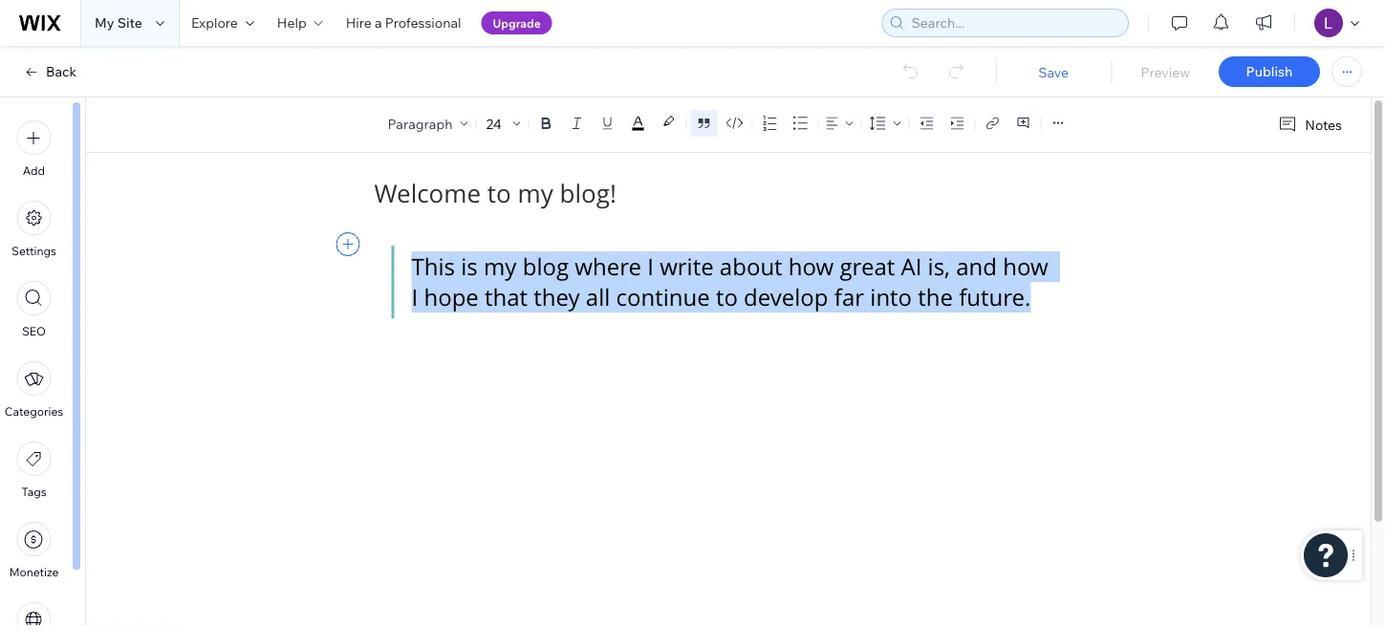 Task type: locate. For each thing, give the bounding box(es) containing it.
seo button
[[17, 281, 51, 338]]

write
[[660, 251, 714, 282]]

explore
[[191, 14, 238, 31]]

continue
[[616, 282, 710, 313]]

how right the and
[[1003, 251, 1048, 282]]

i left hope
[[412, 282, 418, 313]]

paragraph
[[388, 115, 453, 132]]

publish button
[[1219, 56, 1320, 87]]

site
[[117, 14, 142, 31]]

tags
[[21, 485, 46, 499]]

notes button
[[1271, 112, 1348, 138]]

ai
[[901, 251, 922, 282]]

hope
[[424, 282, 479, 313]]

into
[[870, 282, 912, 313]]

all
[[586, 282, 610, 313]]

how
[[789, 251, 834, 282], [1003, 251, 1048, 282]]

my
[[95, 14, 114, 31]]

is
[[461, 251, 478, 282]]

1 horizontal spatial how
[[1003, 251, 1048, 282]]

to
[[716, 282, 738, 313]]

settings button
[[12, 201, 56, 258]]

upgrade
[[493, 16, 541, 30]]

menu containing add
[[0, 109, 68, 626]]

hire
[[346, 14, 372, 31]]

monetize
[[9, 565, 59, 579]]

0 horizontal spatial how
[[789, 251, 834, 282]]

2 how from the left
[[1003, 251, 1048, 282]]

notes
[[1305, 116, 1342, 133]]

a
[[375, 14, 382, 31]]

this
[[412, 251, 455, 282]]

how left far
[[789, 251, 834, 282]]

settings
[[12, 244, 56, 258]]

Font Size field
[[484, 114, 505, 133]]

categories
[[5, 404, 63, 419]]

develop
[[744, 282, 828, 313]]

great
[[840, 251, 895, 282]]

they
[[534, 282, 580, 313]]

help button
[[266, 0, 334, 46]]

Add a Catchy Title text field
[[374, 177, 1069, 210]]

i
[[647, 251, 654, 282], [412, 282, 418, 313]]

i left write
[[647, 251, 654, 282]]

this is my blog where i write about how great ai is, and how i hope that they all continue to develop far into the future.
[[412, 251, 1054, 313]]

menu
[[0, 109, 68, 626]]

help
[[277, 14, 307, 31]]

far
[[834, 282, 864, 313]]



Task type: vqa. For each thing, say whether or not it's contained in the screenshot.
they
yes



Task type: describe. For each thing, give the bounding box(es) containing it.
1 horizontal spatial i
[[647, 251, 654, 282]]

future.
[[959, 282, 1031, 313]]

0 horizontal spatial i
[[412, 282, 418, 313]]

tags button
[[17, 442, 51, 499]]

add button
[[17, 120, 51, 178]]

monetize button
[[9, 522, 59, 579]]

my site
[[95, 14, 142, 31]]

categories button
[[5, 361, 63, 419]]

about
[[720, 251, 783, 282]]

hire a professional
[[346, 14, 461, 31]]

is,
[[928, 251, 950, 282]]

seo
[[22, 324, 46, 338]]

upgrade button
[[481, 11, 552, 34]]

Search... field
[[906, 10, 1122, 36]]

blog
[[523, 251, 569, 282]]

the
[[918, 282, 953, 313]]

publish
[[1246, 63, 1293, 80]]

add
[[23, 163, 45, 178]]

back
[[46, 63, 77, 80]]

hire a professional link
[[334, 0, 473, 46]]

back button
[[23, 63, 77, 80]]

paragraph button
[[384, 110, 472, 137]]

where
[[575, 251, 641, 282]]

1 how from the left
[[789, 251, 834, 282]]

that
[[485, 282, 528, 313]]

my
[[484, 251, 517, 282]]

professional
[[385, 14, 461, 31]]

and
[[956, 251, 997, 282]]



